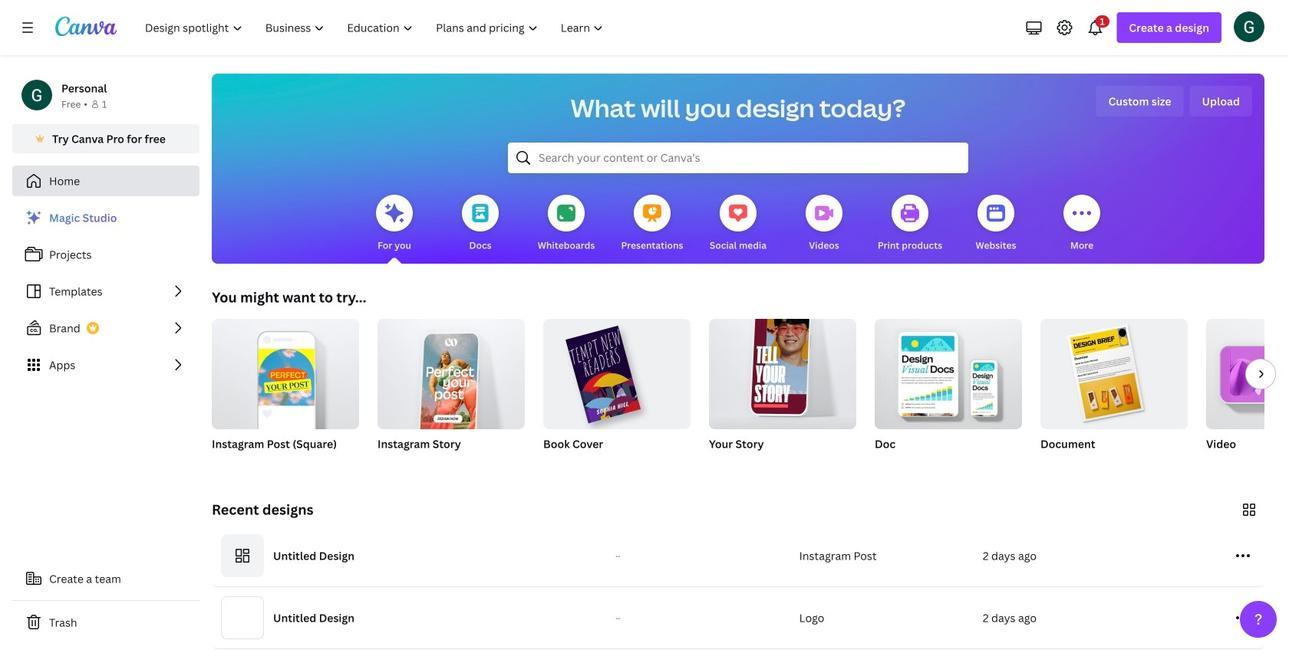 Task type: vqa. For each thing, say whether or not it's contained in the screenshot.
Blue and Orange Illustrative Novel Collage Book Cover Image at the bottom right of page
no



Task type: locate. For each thing, give the bounding box(es) containing it.
group
[[709, 310, 857, 471], [709, 310, 857, 430], [212, 313, 359, 471], [212, 313, 359, 430], [378, 313, 525, 471], [378, 313, 525, 439], [544, 313, 691, 471], [544, 313, 691, 430], [875, 319, 1023, 471], [875, 319, 1023, 430], [1041, 319, 1188, 471], [1207, 319, 1290, 471]]

list
[[12, 203, 200, 381]]

top level navigation element
[[135, 12, 617, 43]]

None search field
[[508, 143, 969, 173]]

greg robinson image
[[1234, 11, 1265, 42]]



Task type: describe. For each thing, give the bounding box(es) containing it.
Search search field
[[539, 144, 938, 173]]



